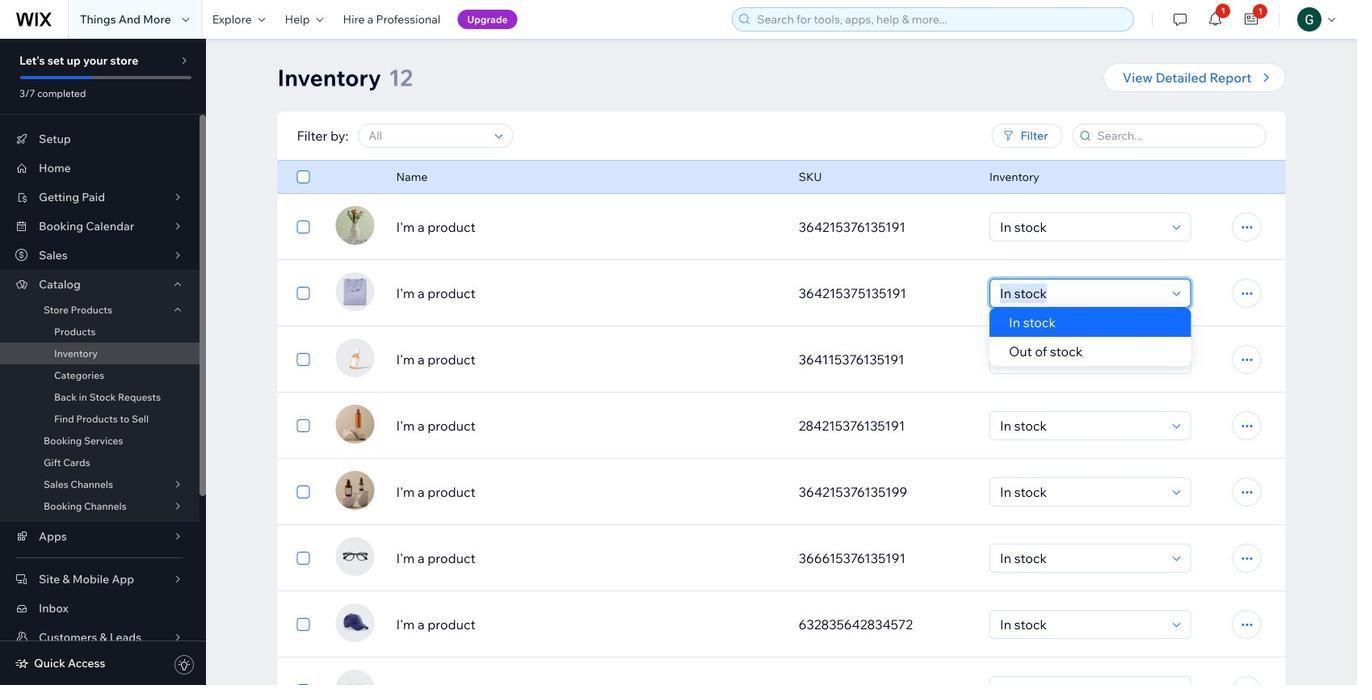 Task type: locate. For each thing, give the bounding box(es) containing it.
2 select field from the top
[[995, 280, 1168, 307]]

1 select field from the top
[[995, 213, 1168, 241]]

list box
[[990, 308, 1191, 366]]

Select field
[[995, 213, 1168, 241], [995, 280, 1168, 307], [995, 346, 1168, 373], [995, 412, 1168, 440], [995, 478, 1168, 506], [995, 545, 1168, 572], [995, 611, 1168, 638], [995, 677, 1168, 685]]

4 select field from the top
[[995, 412, 1168, 440]]

Search... field
[[1093, 124, 1261, 147]]

option
[[990, 308, 1191, 337]]

None checkbox
[[297, 350, 310, 369], [297, 482, 310, 502], [297, 350, 310, 369], [297, 482, 310, 502]]

5 select field from the top
[[995, 478, 1168, 506]]

None checkbox
[[297, 167, 310, 187], [297, 217, 310, 237], [297, 284, 310, 303], [297, 416, 310, 435], [297, 549, 310, 568], [297, 615, 310, 634], [297, 681, 310, 685], [297, 167, 310, 187], [297, 217, 310, 237], [297, 284, 310, 303], [297, 416, 310, 435], [297, 549, 310, 568], [297, 615, 310, 634], [297, 681, 310, 685]]



Task type: describe. For each thing, give the bounding box(es) containing it.
All field
[[364, 124, 490, 147]]

Search for tools, apps, help & more... field
[[752, 8, 1129, 31]]

8 select field from the top
[[995, 677, 1168, 685]]

6 select field from the top
[[995, 545, 1168, 572]]

7 select field from the top
[[995, 611, 1168, 638]]

sidebar element
[[0, 39, 206, 685]]

3 select field from the top
[[995, 346, 1168, 373]]



Task type: vqa. For each thing, say whether or not it's contained in the screenshot.
SELECT field
yes



